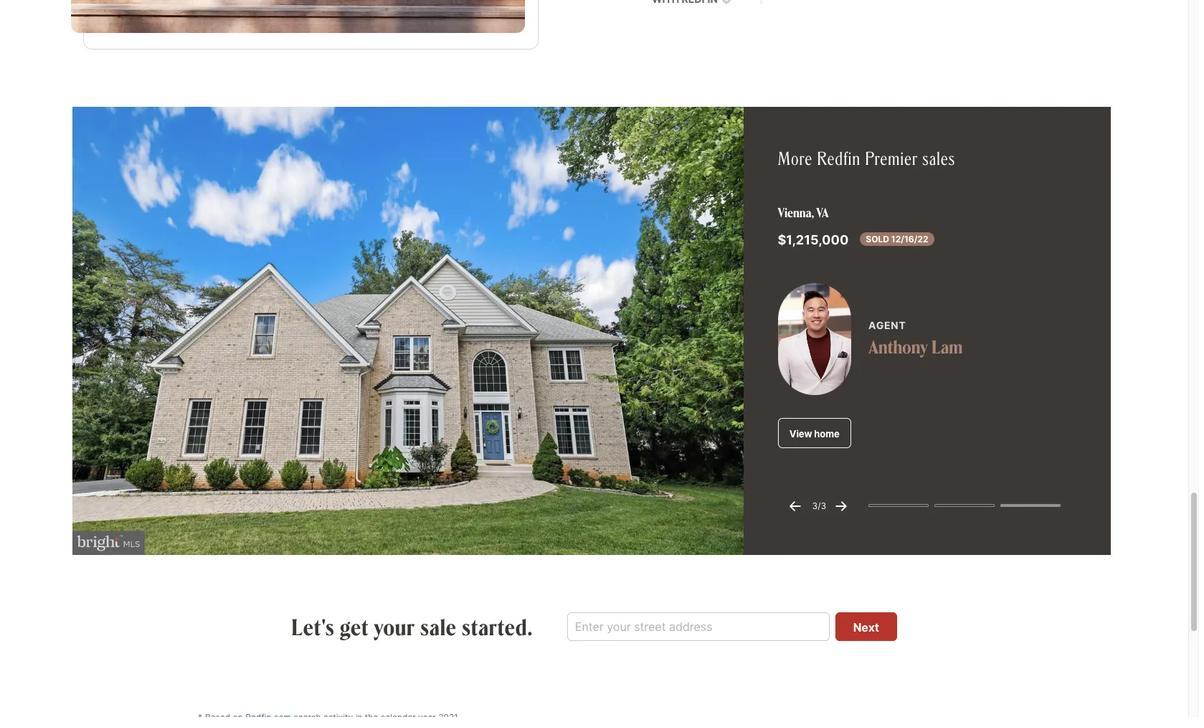 Task type: vqa. For each thing, say whether or not it's contained in the screenshot.
$927+ /mo favorite button option
no



Task type: locate. For each thing, give the bounding box(es) containing it.
2 3 from the left
[[821, 500, 826, 511]]

1 3 from the left
[[812, 500, 818, 511]]

Enter your street address search field
[[567, 612, 830, 641]]

anthony
[[868, 335, 928, 358]]

vienna , va
[[778, 204, 829, 221]]

0 horizontal spatial 3
[[812, 500, 818, 511]]

3
[[812, 500, 818, 511], [821, 500, 826, 511]]

1 horizontal spatial 3
[[821, 500, 826, 511]]

let's
[[291, 612, 335, 641]]

redfin
[[817, 146, 861, 170]]

sales
[[922, 146, 955, 170]]

let's get your sale started.
[[291, 612, 533, 641]]

anthony lam link
[[868, 335, 963, 358]]



Task type: describe. For each thing, give the bounding box(es) containing it.
sold 12/16/22
[[866, 234, 928, 245]]

sold
[[866, 234, 889, 245]]

agent anthony lam
[[868, 319, 963, 358]]

home
[[814, 428, 840, 439]]

lam
[[932, 335, 963, 358]]

12/16/22
[[891, 234, 928, 245]]

agent
[[868, 319, 906, 331]]

vienna
[[778, 204, 812, 221]]

more
[[778, 146, 813, 170]]

get
[[340, 612, 369, 641]]

more redfin premier sales
[[778, 146, 955, 170]]

premier
[[865, 146, 918, 170]]

view home button
[[778, 418, 851, 448]]

3 / 3
[[812, 500, 826, 511]]

,
[[812, 204, 814, 221]]

started.
[[462, 612, 533, 641]]

next
[[853, 620, 879, 635]]

sale
[[420, 612, 457, 641]]

/
[[818, 500, 821, 511]]

redfin agent image
[[778, 283, 851, 395]]

next button
[[835, 612, 897, 641]]

$1,215,000
[[778, 233, 849, 248]]

view
[[789, 428, 812, 439]]

view home
[[789, 428, 840, 439]]

va
[[816, 204, 829, 221]]

your
[[374, 612, 415, 641]]



